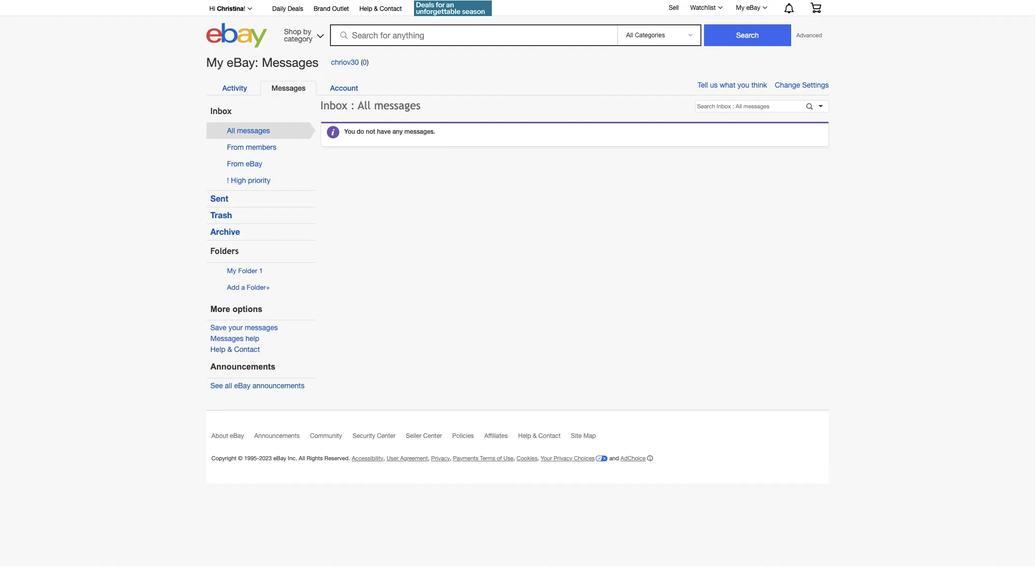 Task type: locate. For each thing, give the bounding box(es) containing it.
contact inside 'save your messages messages help help & contact'
[[234, 346, 260, 354]]

1 horizontal spatial help & contact link
[[360, 4, 402, 15]]

my
[[736, 4, 745, 11], [206, 55, 223, 70], [227, 267, 236, 275]]

1 vertical spatial my
[[206, 55, 223, 70]]

None submit
[[704, 24, 792, 46]]

0 horizontal spatial center
[[377, 433, 396, 440]]

4 , from the left
[[514, 456, 515, 462]]

0 vertical spatial from
[[227, 143, 244, 152]]

0 vertical spatial help & contact link
[[360, 4, 402, 15]]

inc.
[[288, 456, 297, 462]]

shop by category button
[[280, 23, 326, 45]]

help & contact link
[[360, 4, 402, 15], [210, 346, 260, 354], [518, 433, 571, 445]]

brand
[[314, 5, 331, 12]]

, left user
[[384, 456, 385, 462]]

add a folder +
[[227, 284, 270, 292]]

your privacy choices link
[[541, 456, 608, 462]]

2 vertical spatial messages
[[245, 324, 278, 332]]

trash link
[[210, 210, 232, 220]]

1 horizontal spatial contact
[[380, 5, 402, 12]]

announcements
[[210, 363, 276, 372], [254, 433, 300, 440]]

messages inside 'save your messages messages help help & contact'
[[210, 335, 244, 343]]

from up the from ebay link
[[227, 143, 244, 152]]

ebay right watchlist link
[[747, 4, 761, 11]]

options
[[233, 305, 263, 314]]

center right security
[[377, 433, 396, 440]]

messages up help
[[245, 324, 278, 332]]

1 horizontal spatial privacy
[[554, 456, 573, 462]]

from for from ebay
[[227, 160, 244, 168]]

, left cookies link
[[514, 456, 515, 462]]

help & contact inside help & contact link
[[518, 433, 561, 440]]

agreement
[[400, 456, 428, 462]]

from ebay
[[227, 160, 262, 168]]

1 vertical spatial from
[[227, 160, 244, 168]]

,
[[384, 456, 385, 462], [428, 456, 430, 462], [450, 456, 452, 462], [514, 456, 515, 462], [538, 456, 539, 462]]

1 vertical spatial help
[[210, 346, 226, 354]]

0 vertical spatial messages
[[262, 55, 319, 70]]

all right inc.
[[299, 456, 305, 462]]

messages
[[374, 99, 421, 112], [237, 127, 270, 135], [245, 324, 278, 332]]

payments terms of use link
[[453, 456, 514, 462]]

2 horizontal spatial &
[[533, 433, 537, 440]]

terms
[[480, 456, 496, 462]]

0 horizontal spatial help
[[210, 346, 226, 354]]

reserved.
[[325, 456, 350, 462]]

and
[[610, 456, 619, 462]]

0 horizontal spatial &
[[228, 346, 232, 354]]

0 vertical spatial help
[[360, 5, 372, 12]]

0 vertical spatial &
[[374, 5, 378, 12]]

! right hi
[[244, 5, 245, 12]]

2 vertical spatial messages
[[210, 335, 244, 343]]

1 vertical spatial announcements
[[254, 433, 300, 440]]

my for my folder 1
[[227, 267, 236, 275]]

all messages
[[227, 127, 270, 135]]

us
[[710, 81, 718, 89]]

all up from members
[[227, 127, 235, 135]]

ebay for my ebay
[[747, 4, 761, 11]]

daily deals
[[272, 5, 303, 12]]

Search for anything text field
[[331, 25, 616, 45]]

2 vertical spatial contact
[[539, 433, 561, 440]]

help & contact for the rightmost help & contact link
[[518, 433, 561, 440]]

my folder 1
[[227, 267, 263, 275]]

0 horizontal spatial all
[[227, 127, 235, 135]]

my inside my ebay link
[[736, 4, 745, 11]]

sell
[[669, 4, 679, 11]]

center right seller
[[423, 433, 442, 440]]

my for my ebay: messages
[[206, 55, 223, 70]]

1 vertical spatial contact
[[234, 346, 260, 354]]

& for the rightmost help & contact link
[[533, 433, 537, 440]]

0 vertical spatial all
[[358, 99, 371, 112]]

2 vertical spatial help & contact link
[[518, 433, 571, 445]]

& up cookies link
[[533, 433, 537, 440]]

1 horizontal spatial all
[[299, 456, 305, 462]]

tab list
[[212, 81, 818, 95]]

0 horizontal spatial inbox
[[210, 107, 232, 116]]

1 vertical spatial all
[[227, 127, 235, 135]]

privacy right your
[[554, 456, 573, 462]]

, left payments
[[450, 456, 452, 462]]

messages down save
[[210, 335, 244, 343]]

!
[[244, 5, 245, 12], [227, 176, 229, 185]]

contact right the outlet
[[380, 5, 402, 12]]

center for security center
[[377, 433, 396, 440]]

help & contact for brand outlet help & contact link
[[360, 5, 402, 12]]

2 from from the top
[[227, 160, 244, 168]]

help & contact link down messages help link
[[210, 346, 260, 354]]

, left your
[[538, 456, 539, 462]]

hi
[[209, 5, 215, 12]]

2 horizontal spatial help
[[518, 433, 531, 440]]

1 , from the left
[[384, 456, 385, 462]]

! left high
[[227, 176, 229, 185]]

community link
[[310, 433, 353, 445]]

policies
[[453, 433, 474, 440]]

1 vertical spatial !
[[227, 176, 229, 185]]

archive
[[210, 227, 240, 237]]

1 vertical spatial help & contact link
[[210, 346, 260, 354]]

1 horizontal spatial center
[[423, 433, 442, 440]]

ebay right about
[[230, 433, 244, 440]]

my up add
[[227, 267, 236, 275]]

1 horizontal spatial my
[[227, 267, 236, 275]]

)
[[367, 58, 369, 67]]

about ebay link
[[212, 433, 254, 445]]

inbox for inbox
[[210, 107, 232, 116]]

help & contact link up your
[[518, 433, 571, 445]]

account
[[330, 83, 358, 92]]

help
[[360, 5, 372, 12], [210, 346, 226, 354], [518, 433, 531, 440]]

0 vertical spatial my
[[736, 4, 745, 11]]

more
[[210, 305, 230, 314]]

sent link
[[210, 194, 228, 204]]

0 vertical spatial !
[[244, 5, 245, 12]]

messages up any
[[374, 99, 421, 112]]

, left privacy link
[[428, 456, 430, 462]]

help & contact right the outlet
[[360, 5, 402, 12]]

inbox
[[321, 99, 348, 112], [210, 107, 232, 116]]

get an extra 20% off image
[[414, 1, 492, 16]]

help up cookies link
[[518, 433, 531, 440]]

0 horizontal spatial my
[[206, 55, 223, 70]]

messages up from members
[[237, 127, 270, 135]]

1 center from the left
[[377, 433, 396, 440]]

see all ebay announcements link
[[210, 382, 305, 390]]

account link
[[319, 81, 369, 95]]

messages down my ebay: messages
[[272, 83, 306, 92]]

ebay for about ebay
[[230, 433, 244, 440]]

2 vertical spatial help
[[518, 433, 531, 440]]

watchlist link
[[685, 2, 728, 14]]

folders
[[210, 247, 239, 257]]

0 vertical spatial help & contact
[[360, 5, 402, 12]]

1 vertical spatial help & contact
[[518, 433, 561, 440]]

2 horizontal spatial contact
[[539, 433, 561, 440]]

announcements
[[253, 382, 305, 390]]

folder right a
[[247, 284, 266, 292]]

map
[[584, 433, 596, 440]]

contact for brand outlet help & contact link
[[380, 5, 402, 12]]

2 vertical spatial &
[[533, 433, 537, 440]]

save your messages link
[[210, 324, 278, 332]]

all messages link
[[227, 127, 270, 135]]

high
[[231, 176, 246, 185]]

all
[[225, 382, 232, 390]]

folder left 1
[[238, 267, 257, 275]]

center for seller center
[[423, 433, 442, 440]]

community
[[310, 433, 342, 440]]

help & contact up your
[[518, 433, 561, 440]]

&
[[374, 5, 378, 12], [228, 346, 232, 354], [533, 433, 537, 440]]

watchlist
[[691, 4, 716, 11]]

1 horizontal spatial &
[[374, 5, 378, 12]]

what
[[720, 81, 736, 89]]

help & contact link right the outlet
[[360, 4, 402, 15]]

privacy down "seller center" link
[[431, 456, 450, 462]]

my right watchlist link
[[736, 4, 745, 11]]

daily deals link
[[272, 4, 303, 15]]

help inside account navigation
[[360, 5, 372, 12]]

members
[[246, 143, 277, 152]]

1 horizontal spatial !
[[244, 5, 245, 12]]

contact
[[380, 5, 402, 12], [234, 346, 260, 354], [539, 433, 561, 440]]

2 center from the left
[[423, 433, 442, 440]]

tell us what you think
[[698, 81, 767, 89]]

! inside hi christina !
[[244, 5, 245, 12]]

choices
[[574, 456, 595, 462]]

change settings
[[775, 81, 829, 89]]

+
[[266, 284, 270, 292]]

inbox left ':'
[[321, 99, 348, 112]]

1 horizontal spatial inbox
[[321, 99, 348, 112]]

chriov30
[[331, 58, 359, 67]]

submit search request image
[[806, 103, 816, 112]]

& inside account navigation
[[374, 5, 378, 12]]

see
[[210, 382, 223, 390]]

contact up your
[[539, 433, 561, 440]]

contact inside account navigation
[[380, 5, 402, 12]]

from up high
[[227, 160, 244, 168]]

help & contact inside account navigation
[[360, 5, 402, 12]]

& right the outlet
[[374, 5, 378, 12]]

help right the outlet
[[360, 5, 372, 12]]

messages down category
[[262, 55, 319, 70]]

contact down help
[[234, 346, 260, 354]]

0 vertical spatial contact
[[380, 5, 402, 12]]

ebay left inc.
[[274, 456, 286, 462]]

1 horizontal spatial help
[[360, 5, 372, 12]]

1 vertical spatial folder
[[247, 284, 266, 292]]

all
[[358, 99, 371, 112], [227, 127, 235, 135], [299, 456, 305, 462]]

2 horizontal spatial my
[[736, 4, 745, 11]]

ebay for from ebay
[[246, 160, 262, 168]]

0 horizontal spatial help & contact link
[[210, 346, 260, 354]]

announcements up 2023
[[254, 433, 300, 440]]

0 link
[[363, 58, 367, 67]]

inbox down activity
[[210, 107, 232, 116]]

0 horizontal spatial contact
[[234, 346, 260, 354]]

& down messages help link
[[228, 346, 232, 354]]

announcements inside 'link'
[[254, 433, 300, 440]]

ebay inside account navigation
[[747, 4, 761, 11]]

& for brand outlet help & contact link
[[374, 5, 378, 12]]

1 vertical spatial messages
[[237, 127, 270, 135]]

help down messages help link
[[210, 346, 226, 354]]

0 horizontal spatial privacy
[[431, 456, 450, 462]]

folder
[[238, 267, 257, 275], [247, 284, 266, 292]]

from for from members
[[227, 143, 244, 152]]

1 vertical spatial &
[[228, 346, 232, 354]]

adchoice
[[621, 456, 646, 462]]

1 horizontal spatial help & contact
[[518, 433, 561, 440]]

1 from from the top
[[227, 143, 244, 152]]

think
[[752, 81, 767, 89]]

advanced link
[[792, 25, 828, 46]]

2 vertical spatial my
[[227, 267, 236, 275]]

my left ebay:
[[206, 55, 223, 70]]

hi christina !
[[209, 5, 245, 12]]

all right ':'
[[358, 99, 371, 112]]

ebay down from members
[[246, 160, 262, 168]]

2 vertical spatial all
[[299, 456, 305, 462]]

announcements up "all" in the bottom of the page
[[210, 363, 276, 372]]

and adchoice
[[608, 456, 646, 462]]

change settings link
[[775, 81, 829, 89]]

0 horizontal spatial help & contact
[[360, 5, 402, 12]]



Task type: vqa. For each thing, say whether or not it's contained in the screenshot.
! high priority link at the top
yes



Task type: describe. For each thing, give the bounding box(es) containing it.
messages link
[[261, 81, 317, 95]]

copyright
[[212, 456, 237, 462]]

my for my ebay
[[736, 4, 745, 11]]

0 vertical spatial announcements
[[210, 363, 276, 372]]

change
[[775, 81, 801, 89]]

about
[[212, 433, 228, 440]]

1 privacy from the left
[[431, 456, 450, 462]]

brand outlet
[[314, 5, 349, 12]]

save
[[210, 324, 227, 332]]

Search Inbox : All messages text field
[[696, 100, 803, 112]]

account navigation
[[204, 0, 829, 18]]

messages.
[[405, 128, 436, 135]]

have
[[377, 128, 391, 135]]

messages inside 'save your messages messages help help & contact'
[[245, 324, 278, 332]]

see all ebay announcements
[[210, 382, 305, 390]]

©
[[238, 456, 243, 462]]

2023
[[259, 456, 272, 462]]

chriov30 link
[[331, 58, 359, 67]]

0 horizontal spatial !
[[227, 176, 229, 185]]

archive link
[[210, 227, 240, 237]]

shop
[[284, 27, 301, 36]]

category
[[284, 35, 313, 43]]

0 vertical spatial messages
[[374, 99, 421, 112]]

seller
[[406, 433, 422, 440]]

none submit inside shop by category banner
[[704, 24, 792, 46]]

! high priority link
[[227, 176, 271, 185]]

shop by category banner
[[204, 0, 829, 50]]

ebay:
[[227, 55, 258, 70]]

seller center link
[[406, 433, 453, 445]]

my ebay: messages
[[206, 55, 319, 70]]

tell
[[698, 81, 708, 89]]

inbox : all messages
[[321, 99, 421, 112]]

save your messages messages help help & contact
[[210, 324, 278, 354]]

you do not have any messages.
[[344, 128, 436, 135]]

inbox for inbox : all messages
[[321, 99, 348, 112]]

your shopping cart image
[[810, 3, 822, 13]]

do
[[357, 128, 364, 135]]

contact for the rightmost help & contact link
[[539, 433, 561, 440]]

cookies
[[517, 456, 538, 462]]

! high priority
[[227, 176, 271, 185]]

seller center
[[406, 433, 442, 440]]

user agreement link
[[387, 456, 428, 462]]

1995-
[[244, 456, 259, 462]]

messages help link
[[210, 335, 259, 343]]

my ebay link
[[731, 2, 772, 14]]

2 , from the left
[[428, 456, 430, 462]]

by
[[303, 27, 311, 36]]

help & contact link for brand outlet
[[360, 4, 402, 15]]

you
[[738, 81, 750, 89]]

affiliates link
[[484, 433, 518, 445]]

security center link
[[353, 433, 406, 445]]

2 horizontal spatial help & contact link
[[518, 433, 571, 445]]

activity link
[[212, 81, 258, 95]]

brand outlet link
[[314, 4, 349, 15]]

daily
[[272, 5, 286, 12]]

not
[[366, 128, 375, 135]]

:
[[351, 99, 355, 112]]

help for brand outlet help & contact link
[[360, 5, 372, 12]]

5 , from the left
[[538, 456, 539, 462]]

0 vertical spatial folder
[[238, 267, 257, 275]]

2 horizontal spatial all
[[358, 99, 371, 112]]

site map link
[[571, 433, 607, 445]]

1 vertical spatial messages
[[272, 83, 306, 92]]

adchoice link
[[621, 456, 654, 462]]

& inside 'save your messages messages help help & contact'
[[228, 346, 232, 354]]

payments
[[453, 456, 479, 462]]

your
[[541, 456, 552, 462]]

accessibility link
[[352, 456, 384, 462]]

from ebay link
[[227, 160, 262, 168]]

add
[[227, 284, 239, 292]]

tell us what you think link
[[698, 81, 775, 89]]

from members link
[[227, 143, 277, 152]]

security center
[[353, 433, 396, 440]]

use
[[504, 456, 514, 462]]

policies link
[[453, 433, 484, 445]]

accessibility
[[352, 456, 384, 462]]

2 privacy from the left
[[554, 456, 573, 462]]

tab list containing activity
[[212, 81, 818, 95]]

ebay right "all" in the bottom of the page
[[234, 382, 251, 390]]

3 , from the left
[[450, 456, 452, 462]]

1
[[259, 267, 263, 275]]

help
[[246, 335, 259, 343]]

site map
[[571, 433, 596, 440]]

your
[[229, 324, 243, 332]]

settings
[[803, 81, 829, 89]]

a
[[241, 284, 245, 292]]

sell link
[[664, 4, 684, 11]]

chriov30 ( 0 )
[[331, 58, 369, 67]]

search image
[[340, 32, 348, 39]]

outlet
[[332, 5, 349, 12]]

user
[[387, 456, 399, 462]]

help & contact link for messages help
[[210, 346, 260, 354]]

help inside 'save your messages messages help help & contact'
[[210, 346, 226, 354]]

help for the rightmost help & contact link
[[518, 433, 531, 440]]

advanced
[[797, 32, 822, 38]]



